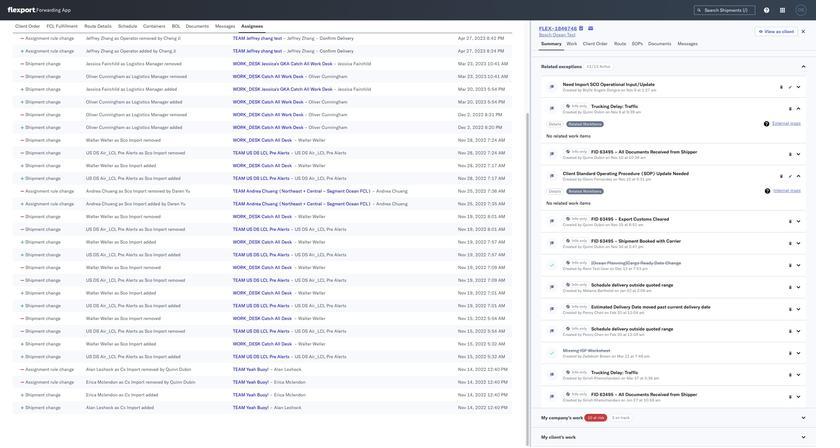 Task type: describe. For each thing, give the bounding box(es) containing it.
moved
[[643, 305, 656, 310]]

berthelot
[[598, 289, 614, 293]]

8 shipment change from the top
[[25, 150, 61, 156]]

flex-1846748
[[539, 25, 577, 32]]

6 19, from the top
[[467, 278, 474, 283]]

jun
[[627, 398, 633, 403]]

3 created from the top
[[563, 155, 577, 160]]

order for the left client order button
[[28, 23, 40, 29]]

at inside client standard operating procedure (sop) update needed created by glenn fernandez on nov 10 at 5:31 pm
[[632, 177, 636, 182]]

8 info only from the top
[[572, 327, 587, 331]]

2 on track
[[612, 416, 630, 421]]

7 created from the top
[[563, 267, 577, 271]]

risk
[[598, 416, 604, 421]]

fid for 10
[[592, 149, 599, 155]]

internal msgs button
[[774, 188, 801, 194]]

app
[[62, 7, 71, 13]]

quoted for created by mélanie berthelot on jan 10 at 2:08 am
[[646, 283, 661, 288]]

2023 for jessica fairchild as logistics manager added
[[475, 86, 486, 92]]

6 team from the top
[[233, 201, 245, 207]]

9 info only from the top
[[572, 370, 587, 375]]

10 work_desk from the top
[[233, 239, 261, 245]]

2 only from the top
[[580, 149, 587, 154]]

nov 14, 2022 12:40 pm for alan leshock as cs import removed by quinn dubin
[[458, 367, 508, 373]]

pm inside missing isf worksheet created by zedekiah brown on mar 21 at 7:46 pm
[[644, 354, 650, 359]]

nov 14, 2022 12:40 pm for erica mclendon as cs import added
[[458, 393, 508, 398]]

feb for delivery
[[610, 311, 617, 315]]

5 team from the top
[[233, 188, 245, 194]]

confirm for apr 27, 2023 8:42 pm
[[320, 35, 336, 41]]

4 19, from the top
[[467, 252, 474, 258]]

6 shipment change from the top
[[25, 125, 61, 130]]

12 created from the top
[[563, 376, 577, 381]]

nov 15, 2022 5:54 am for team us ds lcl pre alerts - us ds air_lcl pre alerts
[[458, 329, 505, 334]]

andrea chueng as sco import added by daren yu
[[86, 201, 186, 207]]

3 only from the top
[[580, 217, 587, 221]]

0 horizontal spatial client order button
[[13, 20, 44, 33]]

10:38
[[629, 155, 640, 160]]

at left 10:38 at the right
[[625, 155, 628, 160]]

on left the jun
[[621, 398, 626, 403]]

9 team from the top
[[233, 278, 245, 283]]

khemchandani for delay:
[[594, 376, 620, 381]]

forwarding
[[36, 7, 61, 13]]

chen for estimated
[[595, 311, 604, 315]]

am right 9:39
[[636, 110, 641, 114]]

3 19, from the top
[[467, 239, 474, 245]]

pm down fid 63495 - shipment booked with carrier
[[638, 245, 644, 249]]

2 savant from the left
[[184, 23, 198, 28]]

booked
[[640, 239, 655, 244]]

30
[[619, 245, 624, 249]]

daren for andrea chueng as sco import added by daren yu
[[167, 201, 180, 207]]

all for nov 19, 2022 7:09 am
[[275, 265, 280, 271]]

25, for nov 25, 2022 7:36 am
[[467, 188, 474, 194]]

9 only from the top
[[580, 370, 587, 375]]

created by remi test user on dec 12 at 7:53 pm
[[563, 267, 648, 271]]

pm right "3:38"
[[654, 376, 659, 381]]

carrier
[[667, 239, 681, 244]]

am inside need import sco operational input/update created by brylle angelo dungca on nov 8 at 1:27 am
[[651, 88, 657, 92]]

28, for walter weller as sco import added
[[467, 163, 474, 169]]

2 19, from the top
[[467, 227, 474, 232]]

delivery for 2:08
[[612, 283, 628, 288]]

work inside "button"
[[565, 435, 576, 441]]

dec 2, 2022 8:20 pm
[[458, 125, 502, 130]]

trucking for dubin
[[592, 104, 609, 109]]

0 horizontal spatial documents button
[[183, 20, 213, 33]]

1 vertical spatial messages
[[678, 41, 698, 47]]

at left 9:39
[[622, 110, 626, 114]]

5 only from the top
[[580, 261, 587, 265]]

msgs for internal msgs
[[790, 188, 801, 194]]

23 shipment change from the top
[[25, 393, 61, 398]]

10 info from the top
[[572, 392, 579, 397]]

9 shipment change from the top
[[25, 163, 61, 169]]

13 team from the top
[[233, 367, 245, 373]]

7:17 for walter weller
[[488, 163, 497, 169]]

ready
[[641, 261, 653, 266]]

12 shipment change from the top
[[25, 227, 61, 232]]

company's
[[549, 415, 572, 421]]

needed
[[673, 171, 689, 177]]

13 shipment change from the top
[[25, 239, 61, 245]]

22 shipment change from the top
[[25, 354, 61, 360]]

team andrea chueng (northeast + central - segment ocean fcl) - andrea chueng for andrea chueng as sco import removed by daren yu
[[233, 188, 408, 194]]

with
[[657, 239, 665, 244]]

2 created from the top
[[563, 110, 577, 114]]

angelo
[[594, 88, 606, 92]]

21
[[625, 354, 630, 359]]

rule for jeffrey zhang as operator added by cheng ji
[[50, 48, 58, 54]]

input/update
[[626, 82, 655, 87]]

nov 28, 2022 7:24 am for team us ds lcl pre alerts - us ds air_lcl pre alerts
[[458, 150, 505, 156]]

dubin for trucking delay: traffic
[[594, 110, 605, 114]]

yu for andrea chueng as sco import removed by daren yu
[[185, 188, 190, 194]]

on left 30
[[606, 245, 610, 249]]

need
[[563, 82, 574, 87]]

(sop)
[[641, 171, 656, 177]]

brown
[[600, 354, 611, 359]]

0 horizontal spatial messages
[[215, 23, 235, 29]]

route button
[[612, 38, 630, 50]]

am right 10:38 at the right
[[641, 155, 646, 160]]

7 shipment change from the top
[[25, 137, 61, 143]]

1:27
[[642, 88, 650, 92]]

13 created from the top
[[563, 398, 577, 403]]

apr 27, 2023 8:42 pm
[[458, 35, 504, 41]]

flexport. image
[[8, 7, 36, 13]]

24 shipment change from the top
[[25, 405, 61, 411]]

4 team from the top
[[233, 176, 245, 181]]

on left "jan"
[[615, 289, 619, 293]]

am up 7:46
[[639, 333, 645, 337]]

route for route details
[[84, 23, 96, 29]]

10 inside client standard operating procedure (sop) update needed created by glenn fernandez on nov 10 at 5:31 pm
[[626, 177, 631, 182]]

active
[[600, 64, 611, 69]]

cs for erica mclendon as cs import added
[[125, 393, 130, 398]]

10 left 10:38 at the right
[[619, 155, 624, 160]]

7 info from the top
[[572, 305, 579, 309]]

msgs for external msgs
[[790, 121, 801, 126]]

0 horizontal spatial 8
[[619, 110, 621, 114]]

team yeah buoy! - erica mclendon for erica mclendon as cs import added
[[233, 393, 306, 398]]

export
[[619, 217, 633, 222]]

am right 2:08
[[646, 289, 652, 293]]

us ds air_lcl pre alerts as sco import removed for nov 28, 2022 7:24 am
[[86, 150, 185, 156]]

glenn
[[583, 177, 593, 182]]

8:24
[[487, 48, 497, 54]]

cheng for jeffrey zhang as operator removed by cheng ji
[[164, 35, 177, 41]]

8 19, from the top
[[467, 303, 474, 309]]

9 work_desk from the top
[[233, 214, 261, 220]]

8:20
[[485, 125, 495, 130]]

3 5:54 from the top
[[488, 316, 497, 322]]

3:38
[[645, 376, 653, 381]]

8 work_desk from the top
[[233, 163, 261, 169]]

am right 10:58
[[655, 398, 661, 403]]

external
[[773, 121, 789, 126]]

1 shipment change from the top
[[25, 61, 61, 67]]

client inside client standard operating procedure (sop) update needed created by glenn fernandez on nov 10 at 5:31 pm
[[563, 171, 576, 177]]

+ for andrea chueng as sco import removed by daren yu
[[303, 188, 306, 194]]

fulfillment
[[56, 23, 78, 29]]

14, for alan leshock as cs import removed by quinn dubin
[[467, 367, 474, 373]]

1 savant from the left
[[101, 23, 114, 28]]

17 shipment change from the top
[[25, 290, 61, 296]]

10 only from the top
[[580, 392, 587, 397]]

client
[[782, 29, 794, 34]]

at right 15
[[625, 223, 628, 227]]

7:09 for walter weller
[[488, 265, 497, 271]]

route details button
[[82, 20, 116, 33]]

at left 10:58
[[639, 398, 643, 403]]

bosch ocean test
[[539, 32, 576, 38]]

6 only from the top
[[580, 283, 587, 287]]

on left 15
[[606, 223, 610, 227]]

3 team from the top
[[233, 150, 245, 156]]

6 work_desk from the top
[[233, 125, 261, 130]]

5 info from the top
[[572, 261, 579, 265]]

on inside missing isf worksheet created by zedekiah brown on mar 21 at 7:46 pm
[[612, 354, 616, 359]]

1 vertical spatial date
[[632, 305, 642, 310]]

fcl fulfillment button
[[44, 20, 82, 33]]

at left 2:08
[[633, 289, 636, 293]]

14, for erica mclendon as cs import added
[[467, 393, 474, 398]]

daren for andrea chueng as sco import removed by daren yu
[[172, 188, 184, 194]]

1 vertical spatial delivery
[[684, 305, 700, 310]]

operating
[[597, 171, 617, 177]]

assignment for andrea chueng as sco import removed by daren yu
[[25, 188, 49, 194]]

buoy! for alan leshock as cs import added
[[257, 405, 269, 411]]

10 info only from the top
[[572, 392, 587, 397]]

16 shipment change from the top
[[25, 278, 61, 283]]

ji for jeffrey zhang as operator removed by cheng ji
[[178, 35, 181, 41]]

user
[[601, 267, 609, 271]]

jeffrey zhang as operator added by cheng ji
[[86, 48, 176, 54]]

dungca
[[607, 88, 620, 92]]

1 vertical spatial messages button
[[675, 38, 701, 50]]

view
[[765, 29, 775, 34]]

7 info only from the top
[[572, 305, 587, 309]]

walter weller as sco import removed for nov 19, 2022 8:01 am
[[86, 214, 161, 220]]

current
[[668, 305, 683, 310]]

team us ds lcl pre alerts - us ds air_lcl pre alerts for nov 28, 2022 7:24 am
[[233, 150, 347, 156]]

2 info from the top
[[572, 149, 579, 154]]

my client's work button
[[531, 428, 816, 447]]

work_desk catch all work desk - oliver cunningham for mar 20, 2023 5:54 pm
[[233, 99, 347, 105]]

date
[[702, 305, 711, 310]]

1 info only from the top
[[572, 104, 587, 108]]

my company's work
[[541, 415, 583, 421]]

team us ds lcl pre alerts - us ds air_lcl pre alerts for nov 15, 2022 5:54 am
[[233, 329, 347, 334]]

0 vertical spatial messages button
[[213, 20, 239, 33]]

created by quinn dubin on nov 10 at 10:38 am
[[563, 155, 646, 160]]

7 team from the top
[[233, 227, 245, 232]]

schedule button
[[116, 20, 141, 33]]

oliver cunningham as logistics manager removed for mar 23, 2023 10:41 am
[[86, 74, 187, 79]]

10 team from the top
[[233, 303, 245, 309]]

7:36
[[488, 188, 497, 194]]

on right 2
[[616, 416, 620, 421]]

bol
[[172, 23, 181, 29]]

procedure
[[619, 171, 640, 177]]

catch for nov 28, 2022 7:17 am
[[262, 163, 274, 169]]

5 19, from the top
[[467, 265, 474, 271]]

mélanie
[[583, 289, 597, 293]]

8:21
[[485, 112, 495, 118]]

by inside missing isf worksheet created by zedekiah brown on mar 21 at 7:46 pm
[[578, 354, 582, 359]]

no for external msgs
[[547, 133, 552, 139]]

work_desk catch all desk - walter weller for nov 19, 2022 7:57 am
[[233, 239, 326, 245]]

created inside missing isf worksheet created by zedekiah brown on mar 21 at 7:46 pm
[[563, 354, 577, 359]]

walter weller as sco import added for nov 19, 2022 7:01 am
[[86, 290, 156, 296]]

19 shipment change from the top
[[25, 316, 61, 322]]

12:40 for erica mclendon as cs import added
[[488, 393, 500, 398]]

related exceptions
[[541, 64, 582, 70]]

confirm for apr 27, 2023 8:24 pm
[[320, 48, 336, 54]]

8:42
[[487, 35, 497, 41]]

2 info only from the top
[[572, 149, 587, 154]]

created by penny chen on feb 20 at 12:04 am for estimated
[[563, 311, 645, 315]]

1 only from the top
[[580, 104, 587, 108]]

os
[[798, 8, 804, 12]]

bol button
[[169, 20, 183, 33]]

client order for the left client order button
[[15, 23, 40, 29]]

apr for apr 27, 2023 8:42 pm
[[458, 35, 465, 41]]

8 created from the top
[[563, 289, 577, 293]]

pm down ready
[[643, 267, 648, 271]]

20 shipment change from the top
[[25, 329, 61, 334]]

2 shipment change from the top
[[25, 74, 61, 79]]

0 vertical spatial date
[[655, 261, 664, 266]]

flex-
[[539, 25, 555, 32]]

10:41 for jessica fairchild
[[488, 61, 500, 67]]

2:08
[[637, 289, 645, 293]]

10 at risk
[[588, 416, 604, 421]]

rule for andrea chueng as sco import added by daren yu
[[50, 201, 58, 207]]

2023 for jeffrey zhang as operator added by cheng ji
[[475, 48, 486, 54]]

5:31
[[637, 177, 645, 182]]

documents right bol button
[[186, 23, 209, 29]]

1 19, from the top
[[467, 214, 474, 220]]

2:47
[[629, 245, 637, 249]]

11 work_desk from the top
[[233, 265, 261, 271]]

cleared
[[653, 217, 669, 222]]

9:39
[[627, 110, 635, 114]]

1 info from the top
[[572, 104, 579, 108]]

brylle
[[583, 88, 593, 92]]

rule for jeffrey zhang as operator removed by cheng ji
[[50, 35, 58, 41]]

63495 for 15
[[600, 217, 614, 222]]

assignment for alan leshock as cs import removed by quinn dubin
[[25, 367, 49, 373]]

6 info only from the top
[[572, 283, 587, 287]]

18 shipment change from the top
[[25, 303, 61, 309]]

documents up the jun
[[626, 392, 649, 398]]

1 horizontal spatial test
[[593, 267, 600, 271]]

route details
[[84, 23, 112, 29]]

related for internal msgs
[[554, 201, 568, 206]]

8 info from the top
[[572, 327, 579, 331]]

us ds air_lcl pre alerts as sco import removed for nov 15, 2022 5:54 am
[[86, 329, 185, 334]]

sco
[[590, 82, 599, 87]]

work_desk catch all work desk - oliver cunningham for dec 2, 2022 8:21 pm
[[233, 112, 347, 118]]

2, for dec 2, 2022 8:20 pm
[[467, 125, 472, 130]]

all for mar 23, 2023 10:41 am
[[275, 74, 280, 79]]

7 work_desk from the top
[[233, 137, 261, 143]]

2
[[612, 416, 615, 421]]

schedule delivery outside quoted range for 12:04
[[592, 327, 673, 332]]

3 info from the top
[[572, 217, 579, 221]]

5 created from the top
[[563, 223, 577, 227]]

update
[[657, 171, 672, 177]]

0 vertical spatial test
[[567, 32, 576, 38]]

work_desk catch all work desk - oliver cunningham for mar 23, 2023 10:41 am
[[233, 74, 347, 79]]

1 work_desk from the top
[[233, 61, 261, 67]]

1 vertical spatial documents button
[[646, 38, 675, 50]]

on down 21
[[621, 376, 626, 381]]

7:09 for us ds air_lcl pre alerts
[[488, 278, 497, 283]]

12
[[623, 267, 628, 271]]

documents up 10:38 at the right
[[626, 149, 649, 155]]

7 19, from the top
[[467, 290, 474, 296]]

details button for internal msgs
[[547, 188, 564, 195]]

13 work_desk from the top
[[233, 316, 261, 322]]

0 vertical spatial details
[[97, 23, 112, 29]]

am down moved in the right bottom of the page
[[639, 311, 645, 315]]

63495 for 27
[[600, 392, 614, 398]]

created by girish khemchandani on jun 27 at 10:58 am
[[563, 398, 661, 403]]

schedule for created by mélanie berthelot on jan 10 at 2:08 am
[[592, 283, 611, 288]]

assignment for jeffrey zhang as operator removed by cheng ji
[[25, 35, 49, 41]]

related workitems button for internal msgs
[[566, 188, 604, 195]]

assignees button
[[239, 20, 266, 33]]

28, for walter weller as sco import removed
[[467, 137, 474, 143]]

erica mclendon as cs import removed by quinn dubin
[[86, 380, 196, 386]]

4 info from the top
[[572, 239, 579, 243]]

5 work_desk from the top
[[233, 112, 261, 118]]

trucking delay: traffic for khemchandani
[[592, 370, 638, 376]]

8 only from the top
[[580, 327, 587, 331]]

6 created from the top
[[563, 245, 577, 249]]

2 vertical spatial dec
[[615, 267, 622, 271]]

7:24 for us ds air_lcl pre alerts
[[488, 150, 497, 156]]

mar for oliver cunningham as logistics manager removed
[[458, 74, 466, 79]]

ji for jeffrey zhang as operator added by cheng ji
[[173, 48, 176, 54]]

4 work_desk from the top
[[233, 99, 261, 105]]

import inside need import sco operational input/update created by brylle angelo dungca on nov 8 at 1:27 am
[[575, 82, 589, 87]]

as inside button
[[776, 29, 781, 34]]

trucking delay: traffic for dubin
[[592, 104, 638, 109]]

3 shipment change from the top
[[25, 86, 61, 92]]

8:01 for us ds air_lcl pre alerts
[[488, 227, 497, 232]]

9 info from the top
[[572, 370, 579, 375]]

created by girish khemchandani on mar 27 at 3:38 pm
[[563, 376, 659, 381]]

(northeast for andrea chueng as sco import removed by daren yu
[[279, 188, 302, 194]]

standard
[[577, 171, 596, 177]]

14 shipment change from the top
[[25, 252, 61, 258]]

10 created from the top
[[563, 333, 577, 337]]

walter weller as sco import added for nov 28, 2022 7:17 am
[[86, 163, 156, 169]]

15
[[619, 223, 624, 227]]

2 omkar from the left
[[170, 23, 183, 28]]

assignment for andrea chueng as sco import added by daren yu
[[25, 201, 49, 207]]

7 only from the top
[[580, 305, 587, 309]]

us ds air_lcl pre alerts as sco import removed for nov 19, 2022 8:01 am
[[86, 227, 185, 232]]

mar 20, 2023 5:54 pm for work_desk jessica's gka catch all work desk - jessica fairchild
[[458, 86, 505, 92]]

5 info only from the top
[[572, 261, 587, 265]]

alan leshock as cs import added
[[86, 405, 154, 411]]

estimated delivery date moved past current delivery date
[[592, 305, 711, 310]]

mar for jessica fairchild as logistics manager removed
[[458, 61, 466, 67]]

flex-1846748 link
[[539, 25, 577, 32]]

12 team from the top
[[233, 354, 245, 360]]

feb for delivery
[[610, 333, 617, 337]]

2023 for jeffrey zhang as operator removed by cheng ji
[[475, 35, 486, 41]]

11/13
[[587, 64, 599, 69]]

quinn for fid 63495 - all documents received from shipper
[[583, 155, 593, 160]]



Task type: vqa. For each thing, say whether or not it's contained in the screenshot.
Nov 19, 2022 7:01 AM related to TEAM US DS LCL Pre Alerts - US DS Air_LCL Pre Alerts
yes



Task type: locate. For each thing, give the bounding box(es) containing it.
at right 12
[[629, 267, 632, 271]]

fid 63495 - all documents received from shipper for 10:38
[[592, 149, 697, 155]]

received up 10:58
[[650, 392, 669, 398]]

team jeffrey zhang test - jeffrey zhang - confirm delivery
[[233, 35, 354, 41], [233, 48, 354, 54]]

route inside button
[[84, 23, 96, 29]]

work_desk catch all desk - walter weller for nov 19, 2022 8:01 am
[[233, 214, 326, 220]]

delay: up the created by quinn dubin on nov 8 at 9:39 am
[[611, 104, 624, 109]]

exceptions
[[559, 64, 582, 70]]

at
[[638, 88, 641, 92], [622, 110, 626, 114], [625, 155, 628, 160], [632, 177, 636, 182], [625, 223, 628, 227], [625, 245, 628, 249], [629, 267, 632, 271], [633, 289, 636, 293], [623, 311, 627, 315], [623, 333, 627, 337], [631, 354, 634, 359], [640, 376, 644, 381], [639, 398, 643, 403], [594, 416, 597, 421]]

leshock
[[96, 367, 113, 373], [284, 367, 301, 373], [96, 405, 113, 411], [284, 405, 301, 411]]

my inside "button"
[[541, 435, 548, 441]]

14,
[[467, 367, 474, 373], [467, 380, 474, 386], [467, 393, 474, 398], [467, 405, 474, 411]]

1 work_desk catch all work desk - oliver cunningham from the top
[[233, 74, 347, 79]]

on down dungca
[[606, 110, 610, 114]]

rule for erica mclendon as cs import removed by quinn dubin
[[50, 380, 58, 386]]

assignment rule change for andrea chueng as sco import removed by daren yu
[[25, 188, 74, 194]]

1 vertical spatial no
[[547, 201, 552, 206]]

20
[[618, 311, 622, 315], [618, 333, 622, 337]]

assignees
[[241, 23, 263, 29]]

savant left schedule button
[[101, 23, 114, 28]]

fid 63495 - all documents received from shipper for 10:58
[[592, 392, 697, 398]]

5 lcl from the top
[[261, 278, 268, 283]]

12:40 for erica mclendon as cs import removed by quinn dubin
[[488, 380, 500, 386]]

documents right sops button
[[649, 41, 672, 47]]

info only up standard
[[572, 149, 587, 154]]

work_desk catch all desk - walter weller for nov 28, 2022 7:24 am
[[233, 137, 326, 143]]

only up the isf
[[580, 327, 587, 331]]

work inside button
[[567, 41, 577, 47]]

21 shipment change from the top
[[25, 342, 61, 347]]

on up the operating
[[606, 155, 610, 160]]

fid up created by quinn dubin on nov 10 at 10:38 am
[[592, 149, 599, 155]]

nov 19, 2022 7:57 am for work_desk catch all desk - walter weller
[[458, 239, 505, 245]]

test for jeffrey zhang as operator added by cheng ji
[[274, 48, 282, 54]]

info only up the isf
[[572, 327, 587, 331]]

operator down jeffrey zhang as operator removed by cheng ji
[[120, 48, 138, 54]]

mar inside missing isf worksheet created by zedekiah brown on mar 21 at 7:46 pm
[[617, 354, 624, 359]]

2 related workitems from the top
[[569, 189, 602, 194]]

0 vertical spatial nov 19, 2022 7:09 am
[[458, 265, 505, 271]]

14, for alan leshock as cs import added
[[467, 405, 474, 411]]

1 horizontal spatial order
[[596, 41, 608, 47]]

5 shipment change from the top
[[25, 112, 61, 118]]

11 shipment change from the top
[[25, 214, 61, 220]]

2 workitems from the top
[[583, 189, 602, 194]]

2 related workitems button from the top
[[566, 188, 604, 195]]

lcl for nov 28, 2022 7:24 am
[[261, 150, 268, 156]]

only up created by girish khemchandani on jun 27 at 10:58 am
[[580, 392, 587, 397]]

1 vertical spatial 5:32
[[488, 354, 497, 360]]

1 vertical spatial details button
[[547, 188, 564, 195]]

0 vertical spatial 7:01
[[488, 290, 497, 296]]

dec for dec 2, 2022 8:21 pm
[[458, 112, 466, 118]]

route left sops
[[614, 41, 626, 47]]

1 vertical spatial msgs
[[790, 188, 801, 194]]

nov 15, 2022 5:32 am for team us ds lcl pre alerts - us ds air_lcl pre alerts
[[458, 354, 505, 360]]

on up worksheet
[[605, 333, 609, 337]]

0 vertical spatial team yeah buoy! - erica mclendon
[[233, 380, 306, 386]]

worksheet
[[588, 348, 610, 354]]

documents button
[[183, 20, 213, 33], [646, 38, 675, 50]]

test for jeffrey zhang as operator removed by cheng ji
[[274, 35, 282, 41]]

1 vertical spatial related
[[554, 201, 568, 206]]

work
[[569, 133, 579, 139], [569, 201, 579, 206], [573, 415, 583, 421], [565, 435, 576, 441]]

0 vertical spatial 7:09
[[488, 265, 497, 271]]

gka for jessica fairchild as logistics manager removed
[[280, 61, 290, 67]]

2 mar 23, 2023 10:41 am from the top
[[458, 74, 508, 79]]

related workitems for internal msgs
[[569, 189, 602, 194]]

0 horizontal spatial omkar
[[86, 23, 100, 28]]

received for created by girish khemchandani on jun 27 at 10:58 am
[[650, 392, 669, 398]]

created by quinn dubin on nov 8 at 9:39 am
[[563, 110, 641, 114]]

client order button up 11/13 active
[[581, 38, 612, 50]]

walter weller as sco import removed for nov 19, 2022 7:09 am
[[86, 265, 161, 271]]

apr up apr 27, 2023 8:24 pm
[[458, 35, 465, 41]]

0 vertical spatial test
[[274, 35, 282, 41]]

1 vertical spatial oliver cunningham as logistics manager added
[[86, 125, 182, 130]]

removed
[[139, 35, 157, 41], [164, 61, 182, 67], [170, 74, 187, 79], [170, 112, 187, 118], [144, 137, 161, 143], [168, 150, 185, 156], [148, 188, 165, 194], [144, 214, 161, 220], [168, 227, 185, 232], [144, 265, 161, 271], [168, 278, 185, 283], [144, 316, 161, 322], [168, 329, 185, 334], [141, 367, 159, 373], [146, 380, 163, 386]]

1 vertical spatial (northeast
[[279, 201, 302, 207]]

zedekiah
[[583, 354, 599, 359]]

2 nov 14, 2022 12:40 pm from the top
[[458, 380, 508, 386]]

7:01
[[488, 290, 497, 296], [488, 303, 497, 309]]

1 20, from the top
[[467, 86, 474, 92]]

2, for dec 2, 2022 8:21 pm
[[467, 112, 472, 118]]

5:54 for -
[[488, 86, 497, 92]]

3 work_desk from the top
[[233, 86, 261, 92]]

work_desk catch all desk - walter weller for nov 15, 2022 5:32 am
[[233, 342, 326, 347]]

1 vertical spatial trucking
[[592, 370, 609, 376]]

ji
[[178, 35, 181, 41], [173, 48, 176, 54]]

1 horizontal spatial ji
[[178, 35, 181, 41]]

0 vertical spatial feb
[[610, 311, 617, 315]]

trucking delay: traffic up created by girish khemchandani on mar 27 at 3:38 pm
[[592, 370, 638, 376]]

8 team from the top
[[233, 252, 245, 258]]

25, up nov 25, 2022 7:35 am
[[467, 188, 474, 194]]

only down zedekiah
[[580, 370, 587, 375]]

cs for alan leshock as cs import removed by quinn dubin
[[120, 367, 126, 373]]

oliver cunningham as logistics manager added for mar 20, 2023 5:54 pm
[[86, 99, 182, 105]]

jan
[[620, 289, 626, 293]]

details button for external msgs
[[547, 121, 564, 128]]

schedule inside button
[[118, 23, 137, 29]]

zhang
[[101, 35, 113, 41], [302, 35, 314, 41], [101, 48, 113, 54], [302, 48, 314, 54]]

internal
[[774, 188, 789, 194]]

1 23, from the top
[[467, 61, 474, 67]]

0 horizontal spatial savant
[[101, 23, 114, 28]]

1 details button from the top
[[547, 121, 564, 128]]

8 team us ds lcl pre alerts - us ds air_lcl pre alerts from the top
[[233, 354, 347, 360]]

1 vertical spatial nov 19, 2022 7:01 am
[[458, 303, 505, 309]]

25,
[[467, 188, 474, 194], [467, 201, 474, 207]]

1 vertical spatial range
[[662, 327, 673, 332]]

3 team us ds lcl pre alerts - us ds air_lcl pre alerts from the top
[[233, 227, 347, 232]]

5 team us ds lcl pre alerts - us ds air_lcl pre alerts from the top
[[233, 278, 347, 283]]

0 vertical spatial 27,
[[467, 35, 474, 41]]

date right ready
[[655, 261, 664, 266]]

1 vertical spatial route
[[614, 41, 626, 47]]

only down brylle
[[580, 104, 587, 108]]

2 7:09 from the top
[[488, 278, 497, 283]]

63495 up created by girish khemchandani on jun 27 at 10:58 am
[[600, 392, 614, 398]]

os button
[[794, 3, 809, 18]]

lcl for nov 15, 2022 5:54 am
[[261, 329, 268, 334]]

0 vertical spatial from
[[670, 149, 680, 155]]

buoy! for alan leshock as cs import removed by quinn dubin
[[257, 367, 269, 373]]

work_desk catch all desk - walter weller for nov 19, 2022 7:01 am
[[233, 290, 326, 296]]

0 vertical spatial central
[[307, 188, 322, 194]]

3 info only from the top
[[572, 217, 587, 221]]

12 work_desk from the top
[[233, 290, 261, 296]]

2 items from the top
[[580, 201, 591, 206]]

workitems down the created by quinn dubin on nov 8 at 9:39 am
[[583, 122, 602, 127]]

all for nov 15, 2022 5:32 am
[[275, 342, 280, 347]]

missing isf worksheet created by zedekiah brown on mar 21 at 7:46 pm
[[563, 348, 650, 359]]

apr down apr 27, 2023 8:42 pm
[[458, 48, 465, 54]]

sops
[[632, 41, 643, 47]]

all for dec 2, 2022 8:21 pm
[[275, 112, 280, 118]]

2 nov 19, 2022 7:01 am from the top
[[458, 303, 505, 309]]

team us ds lcl pre alerts - us ds air_lcl pre alerts for nov 28, 2022 7:17 am
[[233, 176, 347, 181]]

1 vertical spatial fcl)
[[360, 201, 371, 207]]

related down the created by quinn dubin on nov 8 at 9:39 am
[[569, 122, 582, 127]]

63495 for 30
[[600, 239, 614, 244]]

assignment for jeffrey zhang as operator added by cheng ji
[[25, 48, 49, 54]]

containers
[[143, 23, 165, 29]]

0 horizontal spatial test
[[567, 32, 576, 38]]

0 vertical spatial nov 15, 2022 5:32 am
[[458, 342, 505, 347]]

0 vertical spatial +
[[303, 188, 306, 194]]

0 vertical spatial 12:04
[[628, 311, 638, 315]]

nov 14, 2022 12:40 pm
[[458, 367, 508, 373], [458, 380, 508, 386], [458, 393, 508, 398], [458, 405, 508, 411]]

1 horizontal spatial messages button
[[675, 38, 701, 50]]

0 vertical spatial workitems
[[583, 122, 602, 127]]

trucking for khemchandani
[[592, 370, 609, 376]]

3 assignment from the top
[[25, 188, 49, 194]]

estimated
[[592, 305, 613, 310]]

1 team from the top
[[233, 35, 245, 41]]

8
[[634, 88, 637, 92], [619, 110, 621, 114]]

client order for rightmost client order button
[[583, 41, 608, 47]]

1 walter weller as sco import added from the top
[[86, 163, 156, 169]]

lcl for nov 15, 2022 5:32 am
[[261, 354, 268, 360]]

items
[[580, 133, 591, 139], [580, 201, 591, 206]]

my left client's
[[541, 435, 548, 441]]

route inside 'button'
[[614, 41, 626, 47]]

delay: up created by girish khemchandani on mar 27 at 3:38 pm
[[611, 370, 624, 376]]

apr 27, 2023 8:24 pm
[[458, 48, 504, 54]]

quoted for created by penny chen on feb 20 at 12:04 am
[[646, 327, 661, 332]]

1 horizontal spatial date
[[655, 261, 664, 266]]

savant
[[101, 23, 114, 28], [184, 23, 198, 28]]

15,
[[467, 316, 474, 322], [467, 329, 474, 334], [467, 342, 474, 347], [467, 354, 474, 360]]

1 + from the top
[[303, 188, 306, 194]]

0 vertical spatial 8
[[634, 88, 637, 92]]

on inside client standard operating procedure (sop) update needed created by glenn fernandez on nov 10 at 5:31 pm
[[613, 177, 618, 182]]

10
[[619, 155, 624, 160], [626, 177, 631, 182], [627, 289, 632, 293], [588, 416, 593, 421]]

cs up "erica mclendon as cs import added" at the left of page
[[125, 380, 130, 386]]

14 team from the top
[[233, 380, 245, 386]]

1 created from the top
[[563, 88, 577, 92]]

zhang for jeffrey zhang as operator removed by cheng ji
[[261, 35, 273, 41]]

1 vertical spatial nov 28, 2022 7:24 am
[[458, 150, 505, 156]]

created inside need import sco operational input/update created by brylle angelo dungca on nov 8 at 1:27 am
[[563, 88, 577, 92]]

1 vertical spatial daren
[[167, 201, 180, 207]]

mar 20, 2023 5:54 pm
[[458, 86, 505, 92], [458, 99, 505, 105]]

on inside need import sco operational input/update created by brylle angelo dungca on nov 8 at 1:27 am
[[621, 88, 625, 92]]

27, down apr 27, 2023 8:42 pm
[[467, 48, 474, 54]]

at up 21
[[623, 333, 627, 337]]

cs down "erica mclendon as cs import added" at the left of page
[[120, 405, 126, 411]]

63495 up created by quinn dubin on nov 15 at 8:52 am
[[600, 217, 614, 222]]

from for created by girish khemchandani on jun 27 at 10:58 am
[[670, 392, 680, 398]]

6 lcl from the top
[[261, 303, 268, 309]]

planning]cargo
[[607, 261, 640, 266]]

yeah
[[246, 367, 256, 373], [246, 380, 256, 386], [246, 393, 256, 398], [246, 405, 256, 411]]

1 vertical spatial confirm
[[320, 48, 336, 54]]

9 created from the top
[[563, 311, 577, 315]]

0 vertical spatial dec
[[458, 112, 466, 118]]

import
[[575, 82, 589, 87], [129, 137, 142, 143], [153, 150, 167, 156], [129, 163, 142, 169], [153, 176, 167, 181], [133, 188, 147, 194], [133, 201, 147, 207], [129, 214, 142, 220], [153, 227, 167, 232], [129, 239, 142, 245], [153, 252, 167, 258], [129, 265, 142, 271], [153, 278, 167, 283], [129, 290, 142, 296], [153, 303, 167, 309], [129, 316, 142, 322], [153, 329, 167, 334], [129, 342, 142, 347], [153, 354, 167, 360], [127, 367, 140, 373], [131, 380, 145, 386], [131, 393, 145, 398], [127, 405, 140, 411]]

khemchandani down brown at the right bottom of the page
[[594, 376, 620, 381]]

3 walter weller as sco import added from the top
[[86, 290, 156, 296]]

mar for jessica fairchild as logistics manager added
[[458, 86, 466, 92]]

0 vertical spatial chen
[[595, 311, 604, 315]]

delivery left date
[[684, 305, 700, 310]]

0 vertical spatial mar 20, 2023 5:54 pm
[[458, 86, 505, 92]]

12:04 for date
[[628, 311, 638, 315]]

fid 63495 - export customs cleared
[[592, 217, 669, 222]]

all for nov 15, 2022 5:54 am
[[275, 316, 280, 322]]

7:35
[[488, 201, 497, 207]]

[ocean
[[592, 261, 606, 266]]

0 horizontal spatial messages button
[[213, 20, 239, 33]]

walter weller as sco import removed for nov 15, 2022 5:54 am
[[86, 316, 161, 322]]

only up created by quinn dubin on nov 15 at 8:52 am
[[580, 217, 587, 221]]

27,
[[467, 35, 474, 41], [467, 48, 474, 54]]

4 assignment rule change from the top
[[25, 201, 74, 207]]

only up remi
[[580, 261, 587, 265]]

1 vertical spatial zhang
[[261, 48, 273, 54]]

63495 for 10
[[600, 149, 614, 155]]

on right user
[[610, 267, 614, 271]]

0 vertical spatial my
[[541, 415, 548, 421]]

2 nov 15, 2022 5:54 am from the top
[[458, 329, 505, 334]]

1 related workitems button from the top
[[566, 121, 604, 128]]

0 vertical spatial gka
[[280, 61, 290, 67]]

pm inside client standard operating procedure (sop) update needed created by glenn fernandez on nov 10 at 5:31 pm
[[646, 177, 651, 182]]

my for my company's work
[[541, 415, 548, 421]]

related workitems down glenn at the right top
[[569, 189, 602, 194]]

1 vertical spatial dec
[[458, 125, 466, 130]]

4 rule from the top
[[50, 201, 58, 207]]

4 info only from the top
[[572, 239, 587, 243]]

1 28, from the top
[[467, 137, 474, 143]]

+
[[303, 188, 306, 194], [303, 201, 306, 207]]

0 vertical spatial 25,
[[467, 188, 474, 194]]

0 vertical spatial team andrea chueng (northeast + central - segment ocean fcl) - andrea chueng
[[233, 188, 408, 194]]

1 vertical spatial details
[[549, 122, 561, 127]]

1 vertical spatial shipper
[[681, 392, 697, 398]]

2 + from the top
[[303, 201, 306, 207]]

1 vertical spatial test
[[593, 267, 600, 271]]

0 vertical spatial ocean
[[553, 32, 566, 38]]

client right work button
[[583, 41, 595, 47]]

1 vertical spatial client order
[[583, 41, 608, 47]]

details for external
[[549, 122, 561, 127]]

4 team us ds lcl pre alerts - us ds air_lcl pre alerts from the top
[[233, 252, 347, 258]]

client standard operating procedure (sop) update needed created by glenn fernandez on nov 10 at 5:31 pm
[[563, 171, 689, 182]]

work_desk catch all desk - walter weller for nov 19, 2022 7:09 am
[[233, 265, 326, 271]]

2 range from the top
[[662, 327, 673, 332]]

2 nov 19, 2022 7:57 am from the top
[[458, 252, 505, 258]]

3 buoy! from the top
[[257, 393, 269, 398]]

range up past
[[662, 283, 673, 288]]

traffic up 9:39
[[625, 104, 638, 109]]

27, up apr 27, 2023 8:24 pm
[[467, 35, 474, 41]]

at inside need import sco operational input/update created by brylle angelo dungca on nov 8 at 1:27 am
[[638, 88, 641, 92]]

quoted down estimated delivery date moved past current delivery date
[[646, 327, 661, 332]]

2 (northeast from the top
[[279, 201, 302, 207]]

1 8:01 from the top
[[488, 214, 497, 220]]

cunningham
[[99, 74, 125, 79], [322, 74, 347, 79], [99, 99, 125, 105], [322, 99, 347, 105], [99, 112, 125, 118], [322, 112, 347, 118], [99, 125, 125, 130], [322, 125, 347, 130]]

trucking
[[592, 104, 609, 109], [592, 370, 609, 376]]

0 vertical spatial related
[[554, 133, 568, 139]]

team us ds lcl pre alerts - us ds air_lcl pre alerts for nov 19, 2022 8:01 am
[[233, 227, 347, 232]]

lcl for nov 19, 2022 8:01 am
[[261, 227, 268, 232]]

work button
[[564, 38, 581, 50]]

4 buoy! from the top
[[257, 405, 269, 411]]

1 vertical spatial operator
[[120, 35, 138, 41]]

assignment rule change for jeffrey zhang as operator removed by cheng ji
[[25, 35, 74, 41]]

1 vertical spatial 20
[[618, 333, 622, 337]]

omkar
[[86, 23, 100, 28], [170, 23, 183, 28]]

1 vertical spatial from
[[670, 392, 680, 398]]

4 14, from the top
[[467, 405, 474, 411]]

customs
[[634, 217, 652, 222]]

created by quinn dubin on nov 30 at 2:47 pm
[[563, 245, 644, 249]]

oliver cunningham as logistics manager added for dec 2, 2022 8:20 pm
[[86, 125, 182, 130]]

4 yeah from the top
[[246, 405, 256, 411]]

details
[[97, 23, 112, 29], [549, 122, 561, 127], [549, 189, 561, 194]]

at left "3:38"
[[640, 376, 644, 381]]

traffic down 21
[[625, 370, 638, 376]]

8 inside need import sco operational input/update created by brylle angelo dungca on nov 8 at 1:27 am
[[634, 88, 637, 92]]

nov 19, 2022 8:01 am for team us ds lcl pre alerts - us ds air_lcl pre alerts
[[458, 227, 505, 232]]

Search Shipments (/) text field
[[694, 5, 756, 15]]

2 work_desk jessica's gka catch all work desk - jessica fairchild from the top
[[233, 86, 371, 92]]

4 only from the top
[[580, 239, 587, 243]]

on down estimated
[[605, 311, 609, 315]]

5:54
[[488, 86, 497, 92], [488, 99, 497, 105], [488, 316, 497, 322], [488, 329, 497, 334]]

2 vertical spatial related
[[569, 189, 582, 194]]

walter
[[86, 137, 99, 143], [298, 137, 312, 143], [86, 163, 99, 169], [298, 163, 312, 169], [86, 214, 99, 220], [298, 214, 312, 220], [86, 239, 99, 245], [298, 239, 312, 245], [86, 265, 99, 271], [298, 265, 312, 271], [86, 290, 99, 296], [298, 290, 312, 296], [86, 316, 99, 322], [298, 316, 312, 322], [86, 342, 99, 347], [298, 342, 312, 347]]

buoy! for erica mclendon as cs import removed by quinn dubin
[[257, 380, 269, 386]]

nov 15, 2022 5:32 am for work_desk catch all desk - walter weller
[[458, 342, 505, 347]]

1 vertical spatial 23,
[[467, 74, 474, 79]]

nov inside client standard operating procedure (sop) update needed created by glenn fernandez on nov 10 at 5:31 pm
[[619, 177, 626, 182]]

1 horizontal spatial client order
[[583, 41, 608, 47]]

related workitems button for external msgs
[[566, 121, 604, 128]]

1 vertical spatial girish
[[583, 398, 593, 403]]

2 8:01 from the top
[[488, 227, 497, 232]]

28, for us ds air_lcl pre alerts as sco import added
[[467, 176, 474, 181]]

past
[[657, 305, 667, 310]]

details button
[[547, 121, 564, 128], [547, 188, 564, 195]]

order left "route" 'button' at the top right of page
[[596, 41, 608, 47]]

0 vertical spatial team yeah buoy! - alan leshock
[[233, 367, 301, 373]]

0 vertical spatial no
[[547, 133, 552, 139]]

apr
[[458, 35, 465, 41], [458, 48, 465, 54]]

8 left 9:39
[[619, 110, 621, 114]]

0 vertical spatial cheng
[[164, 35, 177, 41]]

0 vertical spatial nov 19, 2022 7:01 am
[[458, 290, 505, 296]]

7:46
[[635, 354, 643, 359]]

ocean inside bosch ocean test link
[[553, 32, 566, 38]]

at left risk
[[594, 416, 597, 421]]

test
[[567, 32, 576, 38], [593, 267, 600, 271]]

2 walter weller as sco import removed from the top
[[86, 214, 161, 220]]

0 vertical spatial nov 28, 2022 7:17 am
[[458, 163, 505, 169]]

external msgs button
[[773, 121, 801, 127]]

1 vertical spatial jessica's
[[262, 86, 279, 92]]

2 2, from the top
[[467, 125, 472, 130]]

2 team from the top
[[233, 48, 245, 54]]

assignment rule change for erica mclendon as cs import removed by quinn dubin
[[25, 380, 74, 386]]

order left the 'fcl' in the top of the page
[[28, 23, 40, 29]]

14 work_desk from the top
[[233, 342, 261, 347]]

related down standard
[[569, 189, 582, 194]]

1 7:01 from the top
[[488, 290, 497, 296]]

1 vertical spatial related workitems button
[[566, 188, 604, 195]]

6 assignment rule change from the top
[[25, 380, 74, 386]]

manual
[[25, 23, 41, 28]]

containers button
[[141, 20, 169, 33]]

nov inside need import sco operational input/update created by brylle angelo dungca on nov 8 at 1:27 am
[[626, 88, 633, 92]]

work_desk catch all desk - walter weller for nov 28, 2022 7:17 am
[[233, 163, 326, 169]]

info only up the my company's work
[[572, 392, 587, 397]]

dec up dec 2, 2022 8:20 pm
[[458, 112, 466, 118]]

range for created by penny chen on feb 20 at 12:04 am
[[662, 327, 673, 332]]

team
[[233, 35, 245, 41], [233, 48, 245, 54], [233, 150, 245, 156], [233, 176, 245, 181], [233, 188, 245, 194], [233, 201, 245, 207], [233, 227, 245, 232], [233, 252, 245, 258], [233, 278, 245, 283], [233, 303, 245, 309], [233, 329, 245, 334], [233, 354, 245, 360], [233, 367, 245, 373], [233, 380, 245, 386], [233, 393, 245, 398], [233, 405, 245, 411]]

1 us ds air_lcl pre alerts as sco import added from the top
[[86, 176, 181, 181]]

0 vertical spatial received
[[650, 149, 669, 155]]

1 omkar from the left
[[86, 23, 100, 28]]

1 7:57 from the top
[[488, 239, 497, 245]]

2023 for oliver cunningham as logistics manager added
[[475, 99, 486, 105]]

trucking up created by girish khemchandani on mar 27 at 3:38 pm
[[592, 370, 609, 376]]

view as client button
[[755, 27, 798, 36]]

catch for nov 28, 2022 7:24 am
[[262, 137, 274, 143]]

27 left "3:38"
[[635, 376, 639, 381]]

yeah for alan leshock as cs import removed by quinn dubin
[[246, 367, 256, 373]]

7:53
[[633, 267, 642, 271]]

0 vertical spatial oliver cunningham as logistics manager removed
[[86, 74, 187, 79]]

1 vertical spatial order
[[596, 41, 608, 47]]

2 mar 20, 2023 5:54 pm from the top
[[458, 99, 505, 105]]

messages
[[215, 23, 235, 29], [678, 41, 698, 47]]

operator for removed
[[120, 35, 138, 41]]

test
[[274, 35, 282, 41], [274, 48, 282, 54]]

8 down input/update
[[634, 88, 637, 92]]

nov 19, 2022 8:01 am for work_desk catch all desk - walter weller
[[458, 214, 505, 220]]

view as client
[[765, 29, 794, 34]]

documents button right bol
[[183, 20, 213, 33]]

2 team andrea chueng (northeast + central - segment ocean fcl) - andrea chueng from the top
[[233, 201, 408, 207]]

0 vertical spatial related
[[541, 64, 558, 70]]

by inside need import sco operational input/update created by brylle angelo dungca on nov 8 at 1:27 am
[[578, 88, 582, 92]]

lcl for nov 19, 2022 7:09 am
[[261, 278, 268, 283]]

items for internal msgs
[[580, 201, 591, 206]]

10 left risk
[[588, 416, 593, 421]]

0 vertical spatial related workitems
[[569, 122, 602, 127]]

1 horizontal spatial client order button
[[581, 38, 612, 50]]

5 assignment from the top
[[25, 367, 49, 373]]

isf
[[580, 348, 587, 354]]

client's
[[549, 435, 564, 441]]

4 shipment change from the top
[[25, 99, 61, 105]]

client order up '11/13'
[[583, 41, 608, 47]]

nov 25, 2022 7:36 am
[[458, 188, 505, 194]]

7:01 for walter weller
[[488, 290, 497, 296]]

info only up created by quinn dubin on nov 15 at 8:52 am
[[572, 217, 587, 221]]

all for nov 19, 2022 7:57 am
[[275, 239, 280, 245]]

dec left 12
[[615, 267, 622, 271]]

3 rule from the top
[[50, 188, 58, 194]]

1 vertical spatial nov 15, 2022 5:54 am
[[458, 329, 505, 334]]

documents button right sops
[[646, 38, 675, 50]]

omkar right the fulfillment
[[86, 23, 100, 28]]

dec 2, 2022 8:21 pm
[[458, 112, 502, 118]]

fcl fulfillment
[[47, 23, 78, 29]]

15 team from the top
[[233, 393, 245, 398]]

10 right "jan"
[[627, 289, 632, 293]]

created by penny chen on feb 20 at 12:04 am up worksheet
[[563, 333, 645, 337]]

chen up worksheet
[[595, 333, 604, 337]]

related left exceptions
[[541, 64, 558, 70]]

1 vertical spatial nov 28, 2022 7:17 am
[[458, 176, 505, 181]]

fid 63495 - all documents received from shipper up 10:38 at the right
[[592, 149, 697, 155]]

1 vertical spatial 10:41
[[488, 74, 500, 79]]

created by mélanie berthelot on jan 10 at 2:08 am
[[563, 289, 652, 293]]

delivery
[[612, 283, 628, 288], [684, 305, 700, 310], [612, 327, 628, 332]]

quoted
[[646, 283, 661, 288], [646, 327, 661, 332]]

change
[[666, 261, 681, 266]]

omkar savant as operator reassigned by omkar savant
[[86, 23, 198, 28]]

penny up the isf
[[583, 333, 594, 337]]

work_desk catch all work desk - oliver cunningham for dec 2, 2022 8:20 pm
[[233, 125, 347, 130]]

pre
[[118, 150, 125, 156], [270, 150, 276, 156], [327, 150, 333, 156], [118, 176, 125, 181], [270, 176, 276, 181], [327, 176, 333, 181], [118, 227, 125, 232], [270, 227, 276, 232], [327, 227, 333, 232], [118, 252, 125, 258], [270, 252, 276, 258], [327, 252, 333, 258], [118, 278, 125, 283], [270, 278, 276, 283], [327, 278, 333, 283], [118, 303, 125, 309], [270, 303, 276, 309], [327, 303, 333, 309], [118, 329, 125, 334], [270, 329, 276, 334], [327, 329, 333, 334], [118, 354, 125, 360], [270, 354, 276, 360], [327, 354, 333, 360]]

1 vertical spatial team andrea chueng (northeast + central - segment ocean fcl) - andrea chueng
[[233, 201, 408, 207]]

1 horizontal spatial omkar
[[170, 23, 183, 28]]

team yeah buoy! - erica mclendon for erica mclendon as cs import removed by quinn dubin
[[233, 380, 306, 386]]

team jeffrey zhang test - jeffrey zhang - confirm delivery for jeffrey zhang as operator added by cheng ji
[[233, 48, 354, 54]]

4 walter weller as sco import added from the top
[[86, 342, 156, 347]]

1 outside from the top
[[630, 283, 645, 288]]

1 buoy! from the top
[[257, 367, 269, 373]]

dec down dec 2, 2022 8:21 pm
[[458, 125, 466, 130]]

0 vertical spatial nov 15, 2022 5:54 am
[[458, 316, 505, 322]]

10:58
[[644, 398, 654, 403]]

only up mélanie
[[580, 283, 587, 287]]

27, for apr 27, 2023 8:24 pm
[[467, 48, 474, 54]]

1 mar 20, 2023 5:54 pm from the top
[[458, 86, 505, 92]]

1846748
[[555, 25, 577, 32]]

2023 for jessica fairchild as logistics manager removed
[[475, 61, 486, 67]]

quoted up estimated delivery date moved past current delivery date
[[646, 283, 661, 288]]

2 test from the top
[[274, 48, 282, 54]]

oliver
[[86, 74, 98, 79], [309, 74, 321, 79], [86, 99, 98, 105], [309, 99, 321, 105], [86, 112, 98, 118], [309, 112, 321, 118], [86, 125, 98, 130], [309, 125, 321, 130]]

apr for apr 27, 2023 8:24 pm
[[458, 48, 465, 54]]

0 vertical spatial nov 19, 2022 8:01 am
[[458, 214, 505, 220]]

1 vertical spatial 20,
[[467, 99, 474, 105]]

outside up 2:08
[[630, 283, 645, 288]]

0 vertical spatial delivery
[[612, 283, 628, 288]]

1 trucking delay: traffic from the top
[[592, 104, 638, 109]]

1 vertical spatial 27
[[634, 398, 638, 403]]

0 vertical spatial details button
[[547, 121, 564, 128]]

1 gka from the top
[[280, 61, 290, 67]]

girish for trucking
[[583, 376, 593, 381]]

5:32
[[488, 342, 497, 347], [488, 354, 497, 360]]

fid for 27
[[592, 392, 599, 398]]

1 vertical spatial nov 19, 2022 8:01 am
[[458, 227, 505, 232]]

1 related workitems from the top
[[569, 122, 602, 127]]

delivery for 12:04
[[612, 327, 628, 332]]

+ for andrea chueng as sco import added by daren yu
[[303, 201, 306, 207]]

12:04 up 21
[[628, 333, 638, 337]]

1 vertical spatial 27,
[[467, 48, 474, 54]]

trucking delay: traffic up the created by quinn dubin on nov 8 at 9:39 am
[[592, 104, 638, 109]]

items for external msgs
[[580, 133, 591, 139]]

my client's work
[[541, 435, 576, 441]]

2 20 from the top
[[618, 333, 622, 337]]

1 vertical spatial central
[[307, 201, 322, 207]]

only up created by quinn dubin on nov 30 at 2:47 pm
[[580, 239, 587, 243]]

0 vertical spatial client
[[15, 23, 27, 29]]

girish down zedekiah
[[583, 376, 593, 381]]

related workitems down the created by quinn dubin on nov 8 at 9:39 am
[[569, 122, 602, 127]]

0 vertical spatial documents button
[[183, 20, 213, 33]]

1 shipper from the top
[[681, 149, 697, 155]]

0 vertical spatial confirm
[[320, 35, 336, 41]]

0 vertical spatial work_desk jessica's gka catch all work desk - jessica fairchild
[[233, 61, 371, 67]]

2 vertical spatial client
[[563, 171, 576, 177]]

1 vertical spatial khemchandani
[[594, 398, 620, 403]]

0 vertical spatial range
[[662, 283, 673, 288]]

2 15, from the top
[[467, 329, 474, 334]]

(northeast for andrea chueng as sco import added by daren yu
[[279, 201, 302, 207]]

10 down procedure
[[626, 177, 631, 182]]

at right 30
[[625, 245, 628, 249]]

1 vertical spatial 12:04
[[628, 333, 638, 337]]

1 vertical spatial traffic
[[625, 370, 638, 376]]

11/13 active
[[587, 64, 611, 69]]

info only down brylle
[[572, 104, 587, 108]]

info only down mélanie
[[572, 305, 587, 309]]

1 no related work items from the top
[[547, 133, 591, 139]]

2 work_desk from the top
[[233, 74, 261, 79]]

2 12:40 from the top
[[488, 380, 500, 386]]

12:04 down estimated delivery date moved past current delivery date
[[628, 311, 638, 315]]

quinn for trucking delay: traffic
[[583, 110, 593, 114]]

schedule for created by penny chen on feb 20 at 12:04 am
[[592, 327, 611, 332]]

at inside missing isf worksheet created by zedekiah brown on mar 21 at 7:46 pm
[[631, 354, 634, 359]]

walter weller as sco import added for nov 19, 2022 7:57 am
[[86, 239, 156, 245]]

am down customs
[[638, 223, 644, 227]]

us
[[86, 150, 92, 156], [246, 150, 252, 156], [295, 150, 301, 156], [86, 176, 92, 181], [246, 176, 252, 181], [295, 176, 301, 181], [86, 227, 92, 232], [246, 227, 252, 232], [295, 227, 301, 232], [86, 252, 92, 258], [246, 252, 252, 258], [295, 252, 301, 258], [86, 278, 92, 283], [246, 278, 252, 283], [295, 278, 301, 283], [86, 303, 92, 309], [246, 303, 252, 309], [295, 303, 301, 309], [86, 329, 92, 334], [246, 329, 252, 334], [295, 329, 301, 334], [86, 354, 92, 360], [246, 354, 252, 360], [295, 354, 301, 360]]

by inside client standard operating procedure (sop) update needed created by glenn fernandez on nov 10 at 5:31 pm
[[578, 177, 582, 182]]

20 up missing isf worksheet created by zedekiah brown on mar 21 at 7:46 pm
[[618, 333, 622, 337]]

girish up 10 at risk
[[583, 398, 593, 403]]

0 vertical spatial order
[[28, 23, 40, 29]]

as
[[116, 23, 120, 28], [776, 29, 781, 34], [114, 35, 119, 41], [114, 48, 119, 54], [121, 61, 125, 67], [126, 74, 131, 79], [121, 86, 125, 92], [126, 99, 131, 105], [126, 112, 131, 118], [126, 125, 131, 130], [114, 137, 119, 143], [139, 150, 144, 156], [114, 163, 119, 169], [139, 176, 144, 181], [119, 188, 123, 194], [119, 201, 123, 207], [114, 214, 119, 220], [139, 227, 144, 232], [114, 239, 119, 245], [139, 252, 144, 258], [114, 265, 119, 271], [139, 278, 144, 283], [114, 290, 119, 296], [139, 303, 144, 309], [114, 316, 119, 322], [139, 329, 144, 334], [114, 342, 119, 347], [139, 354, 144, 360], [115, 367, 119, 373], [119, 380, 124, 386], [119, 393, 124, 398], [115, 405, 119, 411]]

msgs right the external
[[790, 121, 801, 126]]

7:57 for walter weller
[[488, 239, 497, 245]]

created inside client standard operating procedure (sop) update needed created by glenn fernandez on nov 10 at 5:31 pm
[[563, 177, 577, 182]]

team us ds lcl pre alerts - us ds air_lcl pre alerts
[[233, 150, 347, 156], [233, 176, 347, 181], [233, 227, 347, 232], [233, 252, 347, 258], [233, 278, 347, 283], [233, 303, 347, 309], [233, 329, 347, 334], [233, 354, 347, 360]]

0 vertical spatial nov 19, 2022 7:57 am
[[458, 239, 505, 245]]

bosch
[[539, 32, 552, 38]]

summary button
[[539, 38, 564, 50]]

at down "jan"
[[623, 311, 627, 315]]

2 zhang from the top
[[261, 48, 273, 54]]

items up created by quinn dubin on nov 10 at 10:38 am
[[580, 133, 591, 139]]

work_desk catch all desk - walter weller
[[233, 137, 326, 143], [233, 163, 326, 169], [233, 214, 326, 220], [233, 239, 326, 245], [233, 265, 326, 271], [233, 290, 326, 296], [233, 316, 326, 322], [233, 342, 326, 347]]

delivery up missing isf worksheet created by zedekiah brown on mar 21 at 7:46 pm
[[612, 327, 628, 332]]

created by penny chen on feb 20 at 12:04 am down estimated
[[563, 311, 645, 315]]

2 nov 19, 2022 7:09 am from the top
[[458, 278, 505, 283]]

27 right the jun
[[634, 398, 638, 403]]



